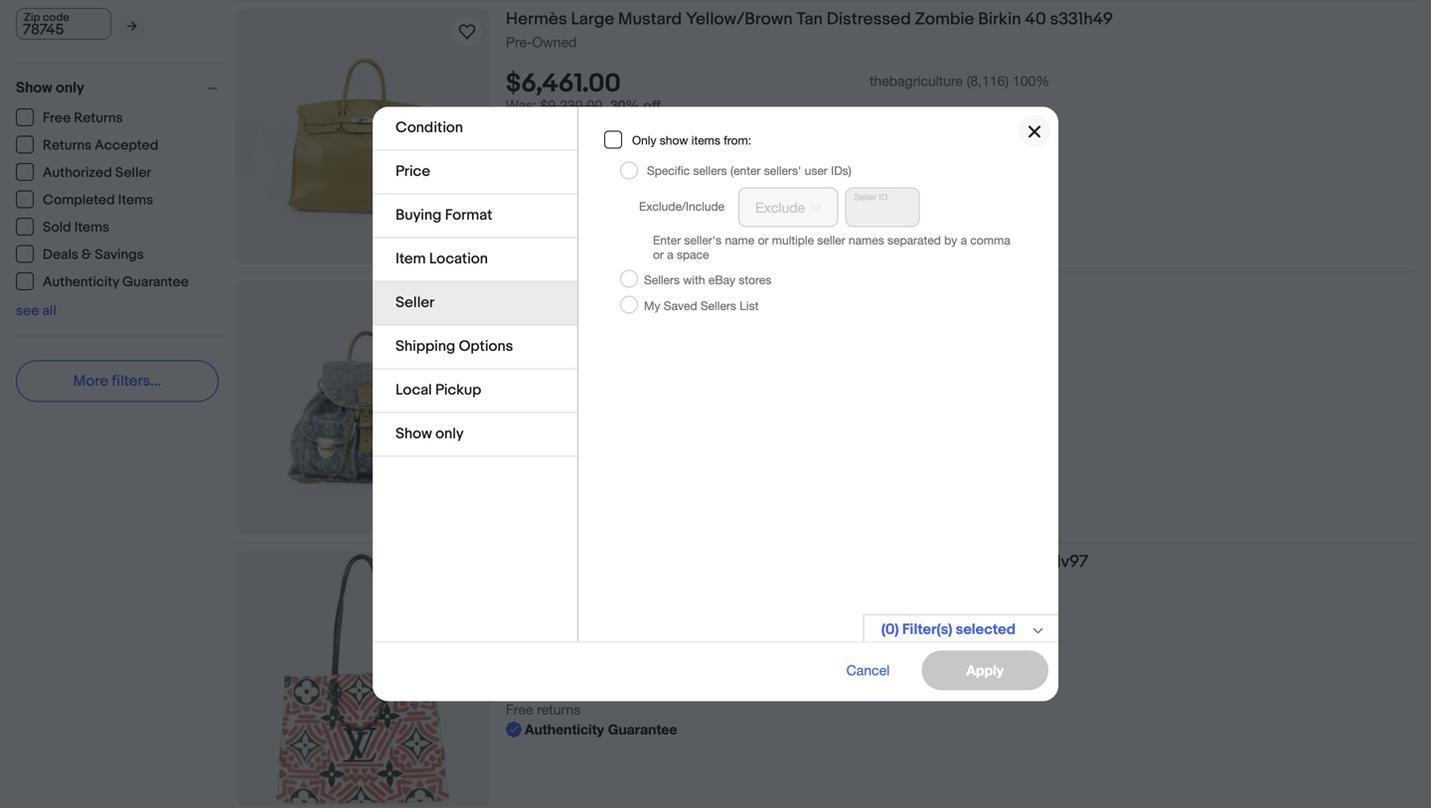 Task type: vqa. For each thing, say whether or not it's contained in the screenshot.
Where at the left top
no



Task type: describe. For each thing, give the bounding box(es) containing it.
completed items link
[[16, 190, 154, 209]]

free inside free returns authenticity guarantee
[[506, 702, 533, 718]]

more filters...
[[73, 372, 161, 390]]

offer inside thebagriculture (8,116) 100% was: $9,230.00 30% off or best offer free shipping free returns authenticity guarantee 27 watchers
[[555, 117, 586, 133]]

authenticity guarantee
[[43, 274, 189, 291]]

authenticity guarantee link
[[16, 272, 190, 291]]

dos
[[798, 280, 829, 301]]

thebagriculture for thebagriculture (8,116) 100% was: $9,230.00 30% off or best offer free shipping free returns authenticity guarantee 27 watchers
[[870, 73, 963, 89]]

left inside thebagriculture (8,116) 100% 0 bids · 7h 10m left (today 05:16 pm)
[[608, 642, 629, 658]]

returns accepted
[[43, 137, 158, 154]]

watch hermès large mustard yellow/brown tan distressed zombie birkin 40 s331h49 image
[[455, 20, 479, 44]]

authorized
[[43, 165, 112, 181]]

6h
[[556, 371, 572, 387]]

best inside thebagriculture (8,116) 100% was: $9,230.00 30% off or best offer free shipping free returns authenticity guarantee 27 watchers
[[523, 117, 551, 133]]

filter(s)
[[903, 621, 953, 639]]

offer inside 6h 39m left or best offer free shipping free returns
[[555, 390, 586, 407]]

local pickup
[[396, 381, 482, 399]]

$9,230.00
[[541, 97, 603, 114]]

see all button
[[16, 303, 57, 320]]

shipping inside 6h 39m left or best offer free shipping free returns
[[537, 410, 590, 427]]

hermès large mustard yellow/brown tan distressed zombie birkin 40 s331h49 image
[[236, 51, 490, 221]]

0
[[506, 642, 514, 658]]

guarantee inside thebagriculture (8,116) 100% was: $9,230.00 30% off or best offer free shipping free returns authenticity guarantee 27 watchers
[[608, 177, 678, 193]]

0 vertical spatial show
[[16, 79, 52, 97]]

shipping inside thebagriculture (8,116) 100% was: $9,230.00 30% off or best offer free shipping free returns authenticity guarantee 27 watchers
[[537, 137, 590, 153]]

30%
[[610, 97, 640, 114]]

hermès large mustard yellow/brown tan distressed zombie birkin 40 s331h49 heading
[[506, 9, 1113, 30]]

buying
[[396, 206, 442, 224]]

hermès large mustard yellow/brown tan distressed zombie birkin 40 s331h49 link
[[506, 9, 1416, 33]]

only
[[632, 133, 657, 147]]

seller inside tab list
[[396, 294, 435, 312]]

$5,370.00
[[506, 340, 626, 371]]

tan
[[797, 9, 823, 30]]

louis vuitton  monogram denim sac a dos gm backpack 934lvs415 heading
[[506, 280, 1023, 301]]

thebagriculture (8,116) 100% was: $9,230.00 30% off or best offer free shipping free returns authenticity guarantee 27 watchers
[[506, 73, 1050, 213]]

bids
[[518, 642, 544, 658]]

or inside thebagriculture (8,116) 100% was: $9,230.00 30% off or best offer free shipping free returns authenticity guarantee 27 watchers
[[506, 117, 519, 133]]

red
[[671, 552, 703, 573]]

910lv97
[[1031, 552, 1089, 573]]

40
[[1025, 9, 1047, 30]]

pickup
[[436, 381, 482, 399]]

item location
[[396, 250, 488, 268]]

vuitton for limited
[[550, 552, 606, 573]]

onthego
[[846, 552, 915, 573]]

louis vuitton  monogram denim sac a dos gm backpack 934lvs415 link
[[506, 280, 1416, 305]]

owned for $6,461.00
[[532, 34, 577, 50]]

returns inside 6h 39m left or best offer free shipping free returns
[[537, 430, 581, 447]]

100% for thebagriculture (8,116) 100% 0 bids · 7h 10m left (today 05:16 pm)
[[1013, 616, 1050, 632]]

hermès
[[506, 9, 567, 30]]

cancel
[[847, 662, 890, 679]]

934lvs415
[[945, 280, 1023, 301]]

1 vertical spatial monogram
[[707, 552, 791, 573]]

dialog containing condition
[[0, 0, 1432, 808]]

apply
[[967, 662, 1004, 679]]

returns inside free returns authenticity guarantee
[[537, 702, 581, 718]]

was:
[[506, 97, 537, 114]]

guarantee inside free returns authenticity guarantee
[[608, 722, 678, 738]]

see
[[16, 303, 39, 320]]

1 vertical spatial show
[[396, 425, 432, 443]]

vuitton for monogram
[[550, 280, 606, 301]]

deals & savings
[[43, 247, 144, 263]]

authorized seller link
[[16, 163, 152, 181]]

returns inside returns accepted link
[[43, 137, 92, 154]]

authenticity inside free returns authenticity guarantee
[[525, 722, 604, 738]]

location
[[429, 250, 488, 268]]

accepted
[[95, 137, 158, 154]]

(today
[[633, 642, 676, 658]]

louis vuitton limited red monogram crafty onthego gm 2way tote 910lv97 image
[[274, 552, 452, 806]]

a
[[785, 280, 794, 301]]

(0) filter(s) selected
[[882, 621, 1016, 639]]

owned for $5,370.00
[[532, 305, 577, 322]]

2 authenticity guarantee text field from the top
[[506, 720, 678, 740]]

6h 39m left or best offer free shipping free returns
[[506, 371, 629, 447]]

backpack
[[865, 280, 941, 301]]

completed
[[43, 192, 115, 209]]

monogram inside 'louis vuitton  monogram denim sac a dos gm backpack 934lvs415 pre-owned'
[[610, 280, 694, 301]]

items
[[692, 133, 721, 147]]

·
[[548, 642, 552, 658]]

returns accepted link
[[16, 136, 159, 154]]

items for sold items
[[74, 219, 109, 236]]

free returns link
[[16, 108, 124, 127]]

large
[[571, 9, 615, 30]]

options
[[459, 338, 513, 355]]

tote
[[994, 552, 1027, 573]]

mustard
[[618, 9, 682, 30]]

only show items from:
[[632, 133, 752, 147]]

pre- for $6,461.00
[[506, 34, 532, 50]]

best inside 6h 39m left or best offer free shipping free returns
[[523, 390, 551, 407]]



Task type: locate. For each thing, give the bounding box(es) containing it.
(8,116) for thebagriculture (8,116) 100% 0 bids · 7h 10m left (today 05:16 pm)
[[967, 616, 1009, 632]]

show only button
[[16, 79, 227, 97]]

returns down free returns link
[[43, 137, 92, 154]]

show up free returns link
[[16, 79, 52, 97]]

thebagriculture
[[870, 73, 963, 89], [870, 616, 963, 632]]

1 vertical spatial owned
[[532, 305, 577, 322]]

louis up "options"
[[506, 280, 547, 301]]

(8,116)
[[967, 73, 1009, 89], [967, 616, 1009, 632]]

owned up $5,370.00
[[532, 305, 577, 322]]

show
[[660, 133, 688, 147]]

left
[[608, 371, 629, 387], [608, 642, 629, 658]]

louis for louis vuitton limited red monogram crafty onthego gm 2way tote 910lv97
[[506, 552, 547, 573]]

items
[[118, 192, 153, 209], [74, 219, 109, 236]]

deals & savings link
[[16, 245, 145, 263]]

$6,461.00
[[506, 69, 621, 100]]

2 100% from the top
[[1013, 616, 1050, 632]]

authenticity guarantee text field up watchers
[[506, 175, 678, 195]]

(8,116) for thebagriculture (8,116) 100% was: $9,230.00 30% off or best offer free shipping free returns authenticity guarantee 27 watchers
[[967, 73, 1009, 89]]

0 vertical spatial monogram
[[610, 280, 694, 301]]

returns up returns accepted at the left top of the page
[[74, 110, 123, 127]]

None text field
[[16, 8, 111, 40]]

authenticity up watchers
[[525, 177, 604, 193]]

39m
[[576, 371, 604, 387]]

condition
[[396, 119, 463, 137]]

100% inside thebagriculture (8,116) 100% was: $9,230.00 30% off or best offer free shipping free returns authenticity guarantee 27 watchers
[[1013, 73, 1050, 89]]

1 offer from the top
[[555, 117, 586, 133]]

0 horizontal spatial seller
[[115, 165, 151, 181]]

thebagriculture inside thebagriculture (8,116) 100% 0 bids · 7h 10m left (today 05:16 pm)
[[870, 616, 963, 632]]

1 vertical spatial pre-
[[506, 305, 532, 322]]

more
[[73, 372, 108, 390]]

free returns
[[43, 110, 123, 127]]

0 vertical spatial louis
[[506, 280, 547, 301]]

2 left from the top
[[608, 642, 629, 658]]

gm for 2way
[[919, 552, 947, 573]]

1 vertical spatial (8,116)
[[967, 616, 1009, 632]]

free returns authenticity guarantee
[[506, 702, 678, 738]]

off
[[644, 97, 661, 114]]

savings
[[95, 247, 144, 263]]

denim
[[698, 280, 749, 301]]

cancel button
[[825, 651, 912, 691]]

1 shipping from the top
[[537, 137, 590, 153]]

only
[[56, 79, 84, 97], [436, 425, 464, 443]]

0 vertical spatial returns
[[74, 110, 123, 127]]

thebagriculture down zombie
[[870, 73, 963, 89]]

seller down the item
[[396, 294, 435, 312]]

louis inside 'louis vuitton  monogram denim sac a dos gm backpack 934lvs415 pre-owned'
[[506, 280, 547, 301]]

offer down $9,230.00
[[555, 117, 586, 133]]

distressed
[[827, 9, 911, 30]]

1 vertical spatial guarantee
[[122, 274, 189, 291]]

monogram
[[610, 280, 694, 301], [707, 552, 791, 573]]

1 louis from the top
[[506, 280, 547, 301]]

guarantee
[[608, 177, 678, 193], [122, 274, 189, 291], [608, 722, 678, 738]]

0 horizontal spatial gm
[[833, 280, 861, 301]]

1 vertical spatial best
[[523, 390, 551, 407]]

returns inside thebagriculture (8,116) 100% was: $9,230.00 30% off or best offer free shipping free returns authenticity guarantee 27 watchers
[[537, 157, 581, 173]]

show only inside tab list
[[396, 425, 464, 443]]

pre- for $5,370.00
[[506, 305, 532, 322]]

vuitton
[[550, 280, 606, 301], [550, 552, 606, 573]]

0 vertical spatial (8,116)
[[967, 73, 1009, 89]]

vuitton up $5,370.00
[[550, 280, 606, 301]]

seller down "accepted"
[[115, 165, 151, 181]]

1 vertical spatial seller
[[396, 294, 435, 312]]

1 vertical spatial authenticity guarantee text field
[[506, 720, 678, 740]]

returns up watchers
[[537, 157, 581, 173]]

0 vertical spatial shipping
[[537, 137, 590, 153]]

1 horizontal spatial items
[[118, 192, 153, 209]]

0 vertical spatial thebagriculture
[[870, 73, 963, 89]]

owned inside hermès large mustard yellow/brown tan distressed zombie birkin 40 s331h49 pre-owned
[[532, 34, 577, 50]]

gm inside louis vuitton limited red monogram crafty onthego gm 2way tote 910lv97 link
[[919, 552, 947, 573]]

authenticity inside thebagriculture (8,116) 100% was: $9,230.00 30% off or best offer free shipping free returns authenticity guarantee 27 watchers
[[525, 177, 604, 193]]

guarantee down savings
[[122, 274, 189, 291]]

best
[[523, 117, 551, 133], [523, 390, 551, 407]]

sac
[[752, 280, 781, 301]]

2 pre- from the top
[[506, 305, 532, 322]]

offer
[[555, 117, 586, 133], [555, 390, 586, 407]]

0 vertical spatial left
[[608, 371, 629, 387]]

2 vuitton from the top
[[550, 552, 606, 573]]

100% for thebagriculture (8,116) 100% was: $9,230.00 30% off or best offer free shipping free returns authenticity guarantee 27 watchers
[[1013, 73, 1050, 89]]

100% down tote at the right bottom of page
[[1013, 616, 1050, 632]]

see all
[[16, 303, 57, 320]]

0 horizontal spatial only
[[56, 79, 84, 97]]

louis vuitton  monogram denim sac a dos gm backpack 934lvs415 pre-owned
[[506, 280, 1023, 322]]

3 returns from the top
[[537, 702, 581, 718]]

zombie
[[915, 9, 975, 30]]

1 pre- from the top
[[506, 34, 532, 50]]

seller
[[115, 165, 151, 181], [396, 294, 435, 312]]

gm left 2way
[[919, 552, 947, 573]]

7h
[[556, 642, 572, 658]]

more filters... button
[[16, 360, 219, 402]]

0 horizontal spatial show
[[16, 79, 52, 97]]

0 vertical spatial guarantee
[[608, 177, 678, 193]]

Authenticity Guarantee text field
[[506, 175, 678, 195], [506, 720, 678, 740]]

0 vertical spatial authenticity guarantee text field
[[506, 175, 678, 195]]

1 horizontal spatial show only
[[396, 425, 464, 443]]

1 (8,116) from the top
[[967, 73, 1009, 89]]

1 owned from the top
[[532, 34, 577, 50]]

items for completed items
[[118, 192, 153, 209]]

tab list
[[373, 107, 578, 457]]

selected
[[956, 621, 1016, 639]]

s331h49
[[1050, 9, 1113, 30]]

louis vuitton limited red monogram crafty onthego gm 2way tote 910lv97
[[506, 552, 1089, 573]]

or inside 6h 39m left or best offer free shipping free returns
[[506, 390, 519, 407]]

0 vertical spatial items
[[118, 192, 153, 209]]

owned down hermès
[[532, 34, 577, 50]]

only inside tab list
[[436, 425, 464, 443]]

show down local
[[396, 425, 432, 443]]

returns
[[537, 157, 581, 173], [537, 430, 581, 447], [537, 702, 581, 718]]

0 horizontal spatial monogram
[[610, 280, 694, 301]]

gm
[[833, 280, 861, 301], [919, 552, 947, 573]]

2 louis from the top
[[506, 552, 547, 573]]

louis vuitton  monogram denim sac a dos gm backpack 934lvs415 image
[[236, 323, 490, 492]]

1 horizontal spatial gm
[[919, 552, 947, 573]]

local
[[396, 381, 432, 399]]

1 vertical spatial 100%
[[1013, 616, 1050, 632]]

2 offer from the top
[[555, 390, 586, 407]]

(8,116) up the apply
[[967, 616, 1009, 632]]

0 horizontal spatial items
[[74, 219, 109, 236]]

shipping
[[396, 338, 456, 355]]

or right pickup
[[506, 390, 519, 407]]

dialog
[[0, 0, 1432, 808]]

0 vertical spatial pre-
[[506, 34, 532, 50]]

1 vertical spatial louis
[[506, 552, 547, 573]]

2 best from the top
[[523, 390, 551, 407]]

0 vertical spatial gm
[[833, 280, 861, 301]]

pre- down hermès
[[506, 34, 532, 50]]

guarantee down (today
[[608, 722, 678, 738]]

1 authenticity guarantee text field from the top
[[506, 175, 678, 195]]

pre- inside 'louis vuitton  monogram denim sac a dos gm backpack 934lvs415 pre-owned'
[[506, 305, 532, 322]]

1 vertical spatial returns
[[43, 137, 92, 154]]

price
[[396, 163, 431, 180]]

authenticity down &
[[43, 274, 119, 291]]

100%
[[1013, 73, 1050, 89], [1013, 616, 1050, 632]]

0 vertical spatial only
[[56, 79, 84, 97]]

0 vertical spatial returns
[[537, 157, 581, 173]]

items down authorized seller
[[118, 192, 153, 209]]

guarantee down only at left
[[608, 177, 678, 193]]

1 vertical spatial thebagriculture
[[870, 616, 963, 632]]

1 vertical spatial offer
[[555, 390, 586, 407]]

louis for louis vuitton  monogram denim sac a dos gm backpack 934lvs415 pre-owned
[[506, 280, 547, 301]]

1 vertical spatial or
[[506, 390, 519, 407]]

1 horizontal spatial only
[[436, 425, 464, 443]]

left right 39m
[[608, 371, 629, 387]]

authenticity down "7h"
[[525, 722, 604, 738]]

2 shipping from the top
[[537, 410, 590, 427]]

&
[[82, 247, 92, 263]]

shipping down the 6h
[[537, 410, 590, 427]]

sold
[[43, 219, 71, 236]]

limited
[[610, 552, 668, 573]]

or down was:
[[506, 117, 519, 133]]

1 100% from the top
[[1013, 73, 1050, 89]]

birkin
[[979, 9, 1022, 30]]

1 thebagriculture from the top
[[870, 73, 963, 89]]

best down was:
[[523, 117, 551, 133]]

2 or from the top
[[506, 390, 519, 407]]

2way
[[951, 552, 990, 573]]

0 vertical spatial owned
[[532, 34, 577, 50]]

thebagriculture inside thebagriculture (8,116) 100% was: $9,230.00 30% off or best offer free shipping free returns authenticity guarantee 27 watchers
[[870, 73, 963, 89]]

2 vertical spatial guarantee
[[608, 722, 678, 738]]

2 vertical spatial authenticity
[[525, 722, 604, 738]]

authenticity guarantee text field down the 10m
[[506, 720, 678, 740]]

thebagriculture (8,116) 100% 0 bids · 7h 10m left (today 05:16 pm)
[[506, 616, 1050, 658]]

2 owned from the top
[[532, 305, 577, 322]]

pre- up "options"
[[506, 305, 532, 322]]

only down pickup
[[436, 425, 464, 443]]

monogram right red
[[707, 552, 791, 573]]

returns down the 6h
[[537, 430, 581, 447]]

left right the 10m
[[608, 642, 629, 658]]

(8,116) inside thebagriculture (8,116) 100% 0 bids · 7h 10m left (today 05:16 pm)
[[967, 616, 1009, 632]]

shipping down $9,230.00
[[537, 137, 590, 153]]

show only up free returns link
[[16, 79, 84, 97]]

authorized seller
[[43, 165, 151, 181]]

thebagriculture up cancel
[[870, 616, 963, 632]]

hermès large mustard yellow/brown tan distressed zombie birkin 40 s331h49 pre-owned
[[506, 9, 1113, 50]]

1 vertical spatial left
[[608, 642, 629, 658]]

seller inside authorized seller 'link'
[[115, 165, 151, 181]]

1 vertical spatial returns
[[537, 430, 581, 447]]

1 vertical spatial authenticity
[[43, 274, 119, 291]]

100% inside thebagriculture (8,116) 100% 0 bids · 7h 10m left (today 05:16 pm)
[[1013, 616, 1050, 632]]

sold items link
[[16, 218, 110, 236]]

1 vertical spatial only
[[436, 425, 464, 443]]

(8,116) down birkin
[[967, 73, 1009, 89]]

1 best from the top
[[523, 117, 551, 133]]

offer down the 6h
[[555, 390, 586, 407]]

(8,116) inside thebagriculture (8,116) 100% was: $9,230.00 30% off or best offer free shipping free returns authenticity guarantee 27 watchers
[[967, 73, 1009, 89]]

(0)
[[882, 621, 899, 639]]

apply within filter image
[[127, 20, 137, 33]]

1 vertical spatial items
[[74, 219, 109, 236]]

gm for backpack
[[833, 280, 861, 301]]

0 vertical spatial authenticity
[[525, 177, 604, 193]]

1 vuitton from the top
[[550, 280, 606, 301]]

show
[[16, 79, 52, 97], [396, 425, 432, 443]]

1 vertical spatial gm
[[919, 552, 947, 573]]

0 vertical spatial best
[[523, 117, 551, 133]]

vuitton inside 'louis vuitton  monogram denim sac a dos gm backpack 934lvs415 pre-owned'
[[550, 280, 606, 301]]

vuitton left limited
[[550, 552, 606, 573]]

only up free returns link
[[56, 79, 84, 97]]

1 vertical spatial shipping
[[537, 410, 590, 427]]

show only down local pickup
[[396, 425, 464, 443]]

owned inside 'louis vuitton  monogram denim sac a dos gm backpack 934lvs415 pre-owned'
[[532, 305, 577, 322]]

gm inside 'louis vuitton  monogram denim sac a dos gm backpack 934lvs415 pre-owned'
[[833, 280, 861, 301]]

best down $5,370.00
[[523, 390, 551, 407]]

$6,150.00
[[506, 612, 619, 642]]

yellow/brown
[[686, 9, 793, 30]]

2 returns from the top
[[537, 430, 581, 447]]

1 returns from the top
[[537, 157, 581, 173]]

1 horizontal spatial show
[[396, 425, 432, 443]]

watchers
[[525, 197, 587, 213]]

1 horizontal spatial seller
[[396, 294, 435, 312]]

apply button
[[922, 651, 1049, 691]]

louis vuitton limited red monogram crafty onthego gm 2way tote 910lv97 link
[[506, 552, 1416, 576]]

items up deals & savings
[[74, 219, 109, 236]]

returns down "7h"
[[537, 702, 581, 718]]

2 thebagriculture from the top
[[870, 616, 963, 632]]

0 vertical spatial or
[[506, 117, 519, 133]]

pm)
[[719, 642, 745, 658]]

1 vertical spatial show only
[[396, 425, 464, 443]]

thebagriculture for thebagriculture (8,116) 100% 0 bids · 7h 10m left (today 05:16 pm)
[[870, 616, 963, 632]]

monogram left "denim" on the top of page
[[610, 280, 694, 301]]

0 horizontal spatial show only
[[16, 79, 84, 97]]

louis vuitton limited red monogram crafty onthego gm 2way tote 910lv97 heading
[[506, 552, 1089, 573]]

format
[[445, 206, 493, 224]]

100% down the 40
[[1013, 73, 1050, 89]]

05:16
[[680, 642, 715, 658]]

gm right dos
[[833, 280, 861, 301]]

owned
[[532, 34, 577, 50], [532, 305, 577, 322]]

from:
[[724, 133, 752, 147]]

2 vertical spatial returns
[[537, 702, 581, 718]]

0 vertical spatial vuitton
[[550, 280, 606, 301]]

tab list containing condition
[[373, 107, 578, 457]]

10m
[[576, 642, 604, 658]]

left inside 6h 39m left or best offer free shipping free returns
[[608, 371, 629, 387]]

0 vertical spatial show only
[[16, 79, 84, 97]]

1 vertical spatial vuitton
[[550, 552, 606, 573]]

1 or from the top
[[506, 117, 519, 133]]

shipping options
[[396, 338, 513, 355]]

1 left from the top
[[608, 371, 629, 387]]

27
[[506, 197, 522, 213]]

show only
[[16, 79, 84, 97], [396, 425, 464, 443]]

crafty
[[795, 552, 843, 573]]

0 vertical spatial seller
[[115, 165, 151, 181]]

or
[[506, 117, 519, 133], [506, 390, 519, 407]]

(0) filter(s) selected button
[[863, 614, 1059, 644]]

1 horizontal spatial monogram
[[707, 552, 791, 573]]

item
[[396, 250, 426, 268]]

pre- inside hermès large mustard yellow/brown tan distressed zombie birkin 40 s331h49 pre-owned
[[506, 34, 532, 50]]

0 vertical spatial 100%
[[1013, 73, 1050, 89]]

2 (8,116) from the top
[[967, 616, 1009, 632]]

0 vertical spatial offer
[[555, 117, 586, 133]]

louis up $6,150.00
[[506, 552, 547, 573]]

filters...
[[112, 372, 161, 390]]

all
[[42, 303, 57, 320]]

returns inside free returns link
[[74, 110, 123, 127]]



